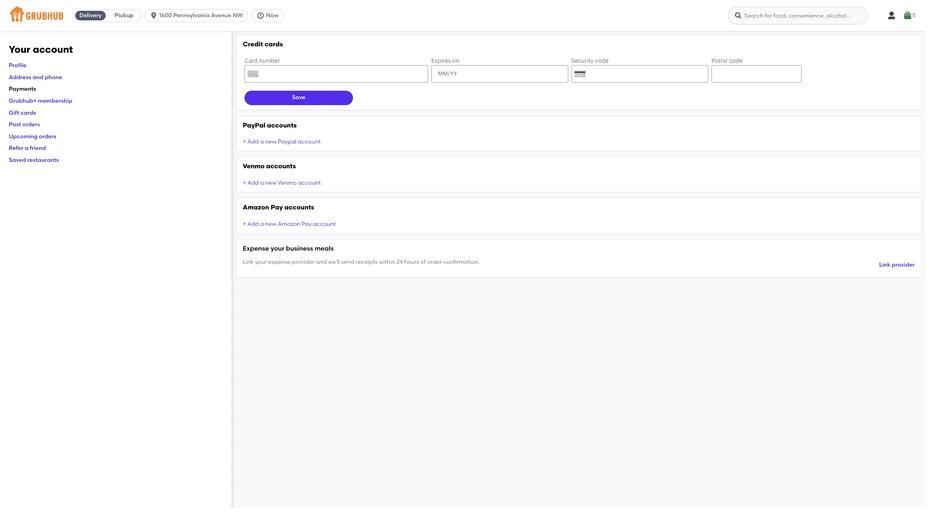 Task type: locate. For each thing, give the bounding box(es) containing it.
send
[[341, 259, 354, 266]]

1600 pennsylvania avenue nw
[[159, 12, 243, 19]]

add down venmo accounts
[[247, 180, 259, 187]]

confirmation.
[[443, 259, 480, 266]]

1 horizontal spatial amazon
[[278, 221, 300, 228]]

+ add a new venmo account link
[[243, 180, 321, 187]]

and left phone
[[33, 74, 43, 81]]

1 vertical spatial pay
[[302, 221, 312, 228]]

venmo down venmo accounts
[[278, 180, 297, 187]]

your inside link your expense provider and we'll send receipts within 24 hours of order confirmation. link provider
[[255, 259, 267, 266]]

orders
[[22, 121, 40, 128], [39, 133, 56, 140]]

a down paypal accounts
[[260, 139, 264, 145]]

new for venmo
[[265, 180, 276, 187]]

amazon down the amazon pay accounts on the left top
[[278, 221, 300, 228]]

profile link
[[9, 62, 26, 69]]

0 horizontal spatial amazon
[[243, 204, 269, 211]]

new down the amazon pay accounts on the left top
[[265, 221, 276, 228]]

account
[[33, 44, 73, 55], [298, 139, 321, 145], [298, 180, 321, 187], [313, 221, 336, 228]]

delivery
[[79, 12, 102, 19]]

expense
[[243, 245, 269, 253]]

new left the paypal
[[265, 139, 276, 145]]

pay
[[271, 204, 283, 211], [302, 221, 312, 228]]

your down 'expense'
[[255, 259, 267, 266]]

accounts up + add a new paypal account
[[267, 122, 297, 129]]

address and phone
[[9, 74, 62, 81]]

0 vertical spatial add
[[247, 139, 259, 145]]

1 horizontal spatial link
[[880, 262, 891, 269]]

hours
[[404, 259, 419, 266]]

2 add from the top
[[247, 180, 259, 187]]

add
[[247, 139, 259, 145], [247, 180, 259, 187], [247, 221, 259, 228]]

membership
[[38, 98, 72, 104]]

meals
[[315, 245, 334, 253]]

accounts up + add a new venmo account link at the top left of the page
[[266, 163, 296, 170]]

2 + from the top
[[243, 180, 246, 187]]

2 vertical spatial add
[[247, 221, 259, 228]]

expense your business meals
[[243, 245, 334, 253]]

1 vertical spatial venmo
[[278, 180, 297, 187]]

0 vertical spatial cards
[[265, 40, 283, 48]]

a
[[260, 139, 264, 145], [25, 145, 28, 152], [260, 180, 264, 187], [260, 221, 264, 228]]

delivery button
[[74, 9, 107, 22]]

your
[[271, 245, 285, 253], [255, 259, 267, 266]]

3 add from the top
[[247, 221, 259, 228]]

1 horizontal spatial your
[[271, 245, 285, 253]]

account up the amazon pay accounts on the left top
[[298, 180, 321, 187]]

1 vertical spatial add
[[247, 180, 259, 187]]

5 button
[[903, 8, 916, 23]]

1 vertical spatial accounts
[[266, 163, 296, 170]]

+ add a new paypal account
[[243, 139, 321, 145]]

0 vertical spatial venmo
[[243, 163, 265, 170]]

+ add a new venmo account
[[243, 180, 321, 187]]

accounts
[[267, 122, 297, 129], [266, 163, 296, 170], [285, 204, 314, 211]]

now button
[[251, 9, 287, 22]]

link
[[243, 259, 254, 266], [880, 262, 891, 269]]

0 vertical spatial pay
[[271, 204, 283, 211]]

of
[[421, 259, 426, 266]]

0 horizontal spatial your
[[255, 259, 267, 266]]

0 vertical spatial accounts
[[267, 122, 297, 129]]

your
[[9, 44, 30, 55]]

add down paypal
[[247, 139, 259, 145]]

cards up "past orders"
[[20, 110, 36, 116]]

svg image
[[887, 11, 897, 20], [903, 11, 913, 20], [150, 12, 158, 20], [735, 12, 743, 20]]

1 vertical spatial amazon
[[278, 221, 300, 228]]

refer
[[9, 145, 23, 152]]

accounts up + add a new amazon pay account
[[285, 204, 314, 211]]

nw
[[233, 12, 243, 19]]

svg image
[[257, 12, 265, 20]]

provider
[[292, 259, 315, 266], [892, 262, 915, 269]]

2 new from the top
[[265, 180, 276, 187]]

1 vertical spatial new
[[265, 180, 276, 187]]

+ up 'expense'
[[243, 221, 246, 228]]

payments link
[[9, 86, 36, 93]]

1 add from the top
[[247, 139, 259, 145]]

+ add a new amazon pay account
[[243, 221, 336, 228]]

link your expense provider and we'll send receipts within 24 hours of order confirmation. link provider
[[243, 259, 915, 269]]

venmo up + add a new venmo account link at the top left of the page
[[243, 163, 265, 170]]

+ down paypal
[[243, 139, 246, 145]]

orders up upcoming orders link
[[22, 121, 40, 128]]

1600
[[159, 12, 172, 19]]

a down the amazon pay accounts on the left top
[[260, 221, 264, 228]]

1 horizontal spatial and
[[316, 259, 327, 266]]

pay up + add a new amazon pay account link
[[271, 204, 283, 211]]

address
[[9, 74, 31, 81]]

0 horizontal spatial venmo
[[243, 163, 265, 170]]

payments
[[9, 86, 36, 93]]

a for amazon
[[260, 221, 264, 228]]

0 vertical spatial orders
[[22, 121, 40, 128]]

and left we'll
[[316, 259, 327, 266]]

save
[[292, 94, 306, 101]]

+ down venmo accounts
[[243, 180, 246, 187]]

cards right the credit on the left top
[[265, 40, 283, 48]]

account up "meals"
[[313, 221, 336, 228]]

within
[[379, 259, 395, 266]]

0 horizontal spatial pay
[[271, 204, 283, 211]]

24
[[396, 259, 403, 266]]

0 horizontal spatial cards
[[20, 110, 36, 116]]

cards for gift cards
[[20, 110, 36, 116]]

amazon
[[243, 204, 269, 211], [278, 221, 300, 228]]

saved restaurants
[[9, 157, 59, 164]]

new
[[265, 139, 276, 145], [265, 180, 276, 187], [265, 221, 276, 228]]

orders up friend
[[39, 133, 56, 140]]

0 vertical spatial new
[[265, 139, 276, 145]]

new for amazon
[[265, 221, 276, 228]]

1 vertical spatial your
[[255, 259, 267, 266]]

0 vertical spatial your
[[271, 245, 285, 253]]

0 vertical spatial +
[[243, 139, 246, 145]]

venmo
[[243, 163, 265, 170], [278, 180, 297, 187]]

pickup
[[115, 12, 134, 19]]

1 vertical spatial cards
[[20, 110, 36, 116]]

expense
[[268, 259, 291, 266]]

+
[[243, 139, 246, 145], [243, 180, 246, 187], [243, 221, 246, 228]]

accounts for venmo accounts
[[266, 163, 296, 170]]

3 + from the top
[[243, 221, 246, 228]]

past
[[9, 121, 21, 128]]

1 horizontal spatial provider
[[892, 262, 915, 269]]

gift cards link
[[9, 110, 36, 116]]

address and phone link
[[9, 74, 62, 81]]

3 new from the top
[[265, 221, 276, 228]]

0 vertical spatial amazon
[[243, 204, 269, 211]]

1 vertical spatial and
[[316, 259, 327, 266]]

new down venmo accounts
[[265, 180, 276, 187]]

amazon down + add a new venmo account
[[243, 204, 269, 211]]

pickup button
[[107, 9, 141, 22]]

0 horizontal spatial and
[[33, 74, 43, 81]]

1 horizontal spatial cards
[[265, 40, 283, 48]]

credit cards
[[243, 40, 283, 48]]

0 vertical spatial and
[[33, 74, 43, 81]]

2 vertical spatial new
[[265, 221, 276, 228]]

refer a friend link
[[9, 145, 46, 152]]

1 new from the top
[[265, 139, 276, 145]]

0 horizontal spatial link
[[243, 259, 254, 266]]

+ for venmo accounts
[[243, 180, 246, 187]]

business
[[286, 245, 313, 253]]

1600 pennsylvania avenue nw button
[[145, 9, 251, 22]]

1 + from the top
[[243, 139, 246, 145]]

orders for past orders
[[22, 121, 40, 128]]

paypal
[[278, 139, 297, 145]]

and
[[33, 74, 43, 81], [316, 259, 327, 266]]

a down venmo accounts
[[260, 180, 264, 187]]

2 vertical spatial accounts
[[285, 204, 314, 211]]

and inside link your expense provider and we'll send receipts within 24 hours of order confirmation. link provider
[[316, 259, 327, 266]]

a for paypal
[[260, 139, 264, 145]]

cards
[[265, 40, 283, 48], [20, 110, 36, 116]]

1 vertical spatial orders
[[39, 133, 56, 140]]

a for venmo
[[260, 180, 264, 187]]

past orders
[[9, 121, 40, 128]]

your up expense on the left bottom of page
[[271, 245, 285, 253]]

pay up business
[[302, 221, 312, 228]]

accounts for paypal accounts
[[267, 122, 297, 129]]

amazon pay accounts
[[243, 204, 314, 211]]

2 vertical spatial +
[[243, 221, 246, 228]]

add up 'expense'
[[247, 221, 259, 228]]

1 vertical spatial +
[[243, 180, 246, 187]]



Task type: vqa. For each thing, say whether or not it's contained in the screenshot.
Accounts to the middle
yes



Task type: describe. For each thing, give the bounding box(es) containing it.
upcoming orders
[[9, 133, 56, 140]]

add for amazon pay accounts
[[247, 221, 259, 228]]

past orders link
[[9, 121, 40, 128]]

phone
[[45, 74, 62, 81]]

profile
[[9, 62, 26, 69]]

your for expense
[[271, 245, 285, 253]]

upcoming orders link
[[9, 133, 56, 140]]

+ for amazon pay accounts
[[243, 221, 246, 228]]

0 horizontal spatial provider
[[292, 259, 315, 266]]

Search for food, convenience, alcohol... search field
[[728, 7, 868, 24]]

restaurants
[[27, 157, 59, 164]]

5
[[913, 12, 916, 19]]

new for paypal
[[265, 139, 276, 145]]

grubhub+ membership
[[9, 98, 72, 104]]

refer a friend
[[9, 145, 46, 152]]

receipts
[[356, 259, 378, 266]]

save link
[[243, 57, 915, 105]]

account right the paypal
[[298, 139, 321, 145]]

a right refer
[[25, 145, 28, 152]]

your for link
[[255, 259, 267, 266]]

pennsylvania
[[173, 12, 210, 19]]

friend
[[30, 145, 46, 152]]

svg image inside 1600 pennsylvania avenue nw button
[[150, 12, 158, 20]]

paypal
[[243, 122, 265, 129]]

credit
[[243, 40, 263, 48]]

1 horizontal spatial pay
[[302, 221, 312, 228]]

link provider button
[[880, 258, 915, 273]]

orders for upcoming orders
[[39, 133, 56, 140]]

saved restaurants link
[[9, 157, 59, 164]]

+ for paypal accounts
[[243, 139, 246, 145]]

grubhub+ membership link
[[9, 98, 72, 104]]

avenue
[[211, 12, 231, 19]]

1 horizontal spatial venmo
[[278, 180, 297, 187]]

main navigation navigation
[[0, 0, 926, 31]]

now
[[266, 12, 279, 19]]

we'll
[[328, 259, 340, 266]]

saved
[[9, 157, 26, 164]]

save button
[[244, 91, 353, 105]]

add for paypal accounts
[[247, 139, 259, 145]]

add for venmo accounts
[[247, 180, 259, 187]]

svg image inside "5" button
[[903, 11, 913, 20]]

upcoming
[[9, 133, 38, 140]]

+ add a new paypal account link
[[243, 139, 321, 145]]

cards for credit cards
[[265, 40, 283, 48]]

order
[[427, 259, 442, 266]]

gift cards
[[9, 110, 36, 116]]

gift
[[9, 110, 19, 116]]

your account
[[9, 44, 73, 55]]

account up phone
[[33, 44, 73, 55]]

venmo accounts
[[243, 163, 296, 170]]

paypal accounts
[[243, 122, 297, 129]]

+ add a new amazon pay account link
[[243, 221, 336, 228]]

grubhub+
[[9, 98, 37, 104]]



